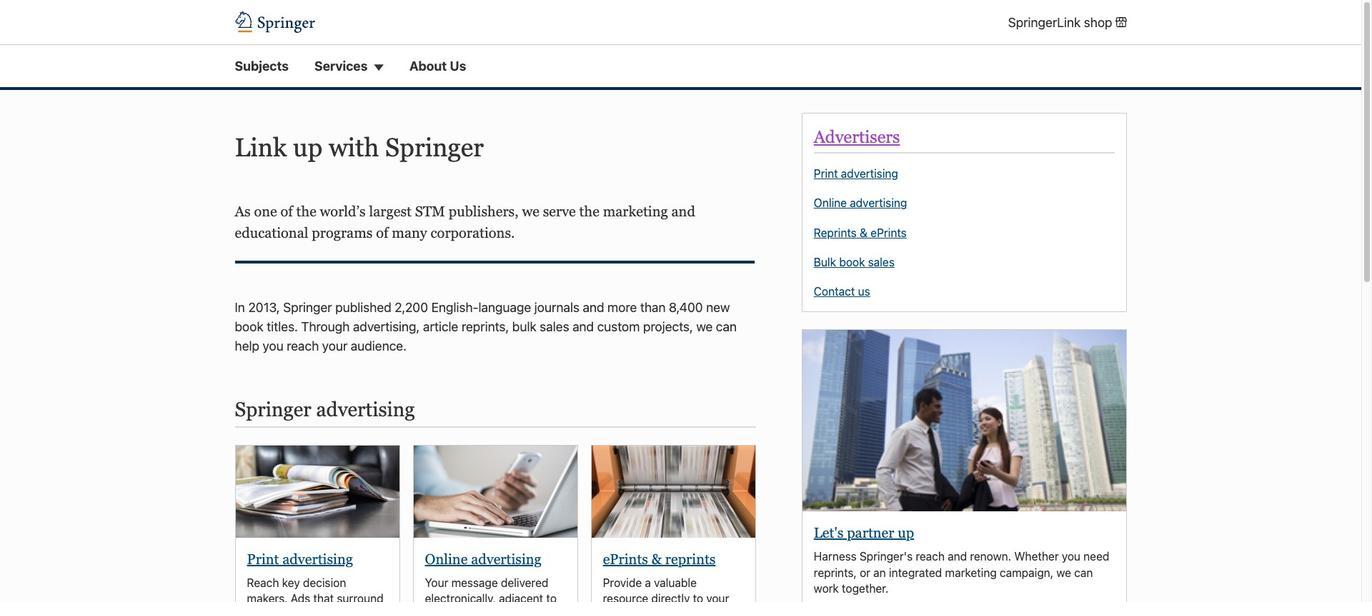 Task type: describe. For each thing, give the bounding box(es) containing it.
you inside in 2013, springer published 2,200 english-language journals and more than 8,400 new book titles. through advertising, article reprints, bulk sales and custom projects, we can help you reach your audience.
[[263, 339, 284, 354]]

subjects
[[235, 59, 289, 74]]

advertising down the 'audience.'
[[316, 398, 415, 421]]

1 vertical spatial up
[[898, 526, 914, 541]]

than
[[640, 300, 666, 315]]

as one of the world's largest stm publishers, we serve the marketing and educational programs of many corporations.
[[235, 204, 695, 241]]

help
[[235, 339, 259, 354]]

decision
[[303, 577, 346, 590]]

print advertising inside advertisers element
[[814, 167, 898, 180]]

bulk book sales
[[814, 256, 895, 269]]

print advertising image
[[236, 446, 399, 538]]

key
[[282, 577, 300, 590]]

reprints & eprints link
[[814, 226, 907, 240]]

your
[[425, 577, 448, 590]]

1 vertical spatial online
[[425, 552, 468, 567]]

springerlink shop
[[1008, 15, 1113, 30]]

marketing inside the as one of the world's largest stm publishers, we serve the marketing and educational programs of many corporations.
[[603, 204, 668, 219]]

eprints inside advertisers element
[[871, 226, 907, 239]]

new
[[706, 300, 730, 315]]

let's partner up link
[[814, 526, 914, 541]]

springerlink shop link
[[1008, 13, 1127, 32]]

provide
[[603, 577, 642, 590]]

us
[[858, 286, 870, 298]]

in
[[235, 300, 245, 315]]

reach
[[247, 577, 279, 590]]

online inside advertisers element
[[814, 197, 847, 210]]

advertising up the delivered
[[471, 552, 542, 567]]

advertising up decision
[[283, 552, 353, 567]]

2 the from the left
[[579, 204, 600, 219]]

with
[[329, 133, 379, 163]]

link up with springer
[[235, 133, 484, 163]]

let's
[[814, 526, 844, 541]]

reach key decision makers. ads that surroun
[[247, 577, 384, 603]]

corporations.
[[431, 225, 515, 241]]

can inside the harness springer's reach and renown. whether you need reprints, or an integrated marketing campaign, we can work together.
[[1074, 567, 1093, 580]]

need
[[1084, 551, 1110, 564]]

language
[[479, 300, 531, 315]]

you inside the harness springer's reach and renown. whether you need reprints, or an integrated marketing campaign, we can work together.
[[1062, 551, 1081, 564]]

journals
[[535, 300, 580, 315]]

through
[[301, 319, 350, 334]]

springer advertising
[[235, 398, 415, 421]]

largest
[[369, 204, 412, 219]]

whether
[[1015, 551, 1059, 564]]

& for eprints
[[860, 226, 868, 239]]

sales inside bulk book sales link
[[868, 256, 895, 269]]

provide a valuable resource directly to you
[[603, 577, 729, 603]]

titles.
[[267, 319, 298, 334]]

about us
[[409, 59, 466, 74]]

programs
[[312, 225, 373, 241]]

publishers,
[[449, 204, 519, 219]]

audience.
[[351, 339, 407, 354]]

1 the from the left
[[296, 204, 317, 219]]

message
[[451, 577, 498, 590]]

1 vertical spatial of
[[376, 225, 389, 241]]

a
[[645, 577, 651, 590]]

reprints, inside the harness springer's reach and renown. whether you need reprints, or an integrated marketing campaign, we can work together.
[[814, 567, 857, 580]]

1 vertical spatial online advertising link
[[425, 552, 542, 567]]

world's
[[320, 204, 366, 219]]

we inside the as one of the world's largest stm publishers, we serve the marketing and educational programs of many corporations.
[[522, 204, 540, 219]]

adjacent
[[499, 593, 543, 603]]

more
[[608, 300, 637, 315]]

& for reprints
[[652, 552, 662, 567]]

0 horizontal spatial print advertising
[[247, 552, 353, 567]]

serve
[[543, 204, 576, 219]]

about us link
[[409, 57, 466, 76]]

your message delivered electronically, adjacent t
[[425, 577, 561, 603]]

renown.
[[970, 551, 1012, 564]]

in 2013, springer published 2,200 english-language journals and more than 8,400 new book titles. through advertising, article reprints, bulk sales and custom projects, we can help you reach your audience.
[[235, 300, 737, 354]]

custom
[[597, 319, 640, 334]]

valuable
[[654, 577, 697, 590]]

1 horizontal spatial online advertising link
[[814, 196, 907, 211]]

and inside the harness springer's reach and renown. whether you need reprints, or an integrated marketing campaign, we can work together.
[[948, 551, 967, 564]]

shop
[[1084, 15, 1113, 30]]

your
[[322, 339, 348, 354]]

reprints & eprints
[[814, 226, 907, 239]]

springer inside in 2013, springer published 2,200 english-language journals and more than 8,400 new book titles. through advertising, article reprints, bulk sales and custom projects, we can help you reach your audience.
[[283, 300, 332, 315]]

harness springer's reach and renown. whether you need reprints, or an integrated marketing campaign, we can work together.
[[814, 551, 1110, 596]]

an
[[874, 567, 886, 580]]

bulk
[[814, 256, 836, 269]]

advertisers
[[814, 127, 900, 147]]

8,400
[[669, 300, 703, 315]]

bulk book sales link
[[814, 255, 895, 270]]

one
[[254, 204, 277, 219]]

or
[[860, 567, 871, 580]]

ads
[[291, 593, 310, 603]]

stm
[[415, 204, 445, 219]]



Task type: vqa. For each thing, say whether or not it's contained in the screenshot.
resource
yes



Task type: locate. For each thing, give the bounding box(es) containing it.
0 horizontal spatial &
[[652, 552, 662, 567]]

makers.
[[247, 593, 288, 603]]

0 horizontal spatial print
[[247, 552, 279, 567]]

2013,
[[248, 300, 280, 315]]

1 vertical spatial print advertising
[[247, 552, 353, 567]]

0 horizontal spatial book
[[235, 319, 264, 334]]

eprints & reprints
[[603, 552, 716, 567]]

print advertising link up key
[[247, 552, 353, 567]]

1 horizontal spatial reach
[[916, 551, 945, 564]]

published
[[335, 300, 392, 315]]

0 horizontal spatial reprints,
[[462, 319, 509, 334]]

springer's
[[860, 551, 913, 564]]

advertisers link
[[814, 127, 900, 147]]

0 vertical spatial print advertising
[[814, 167, 898, 180]]

partner
[[847, 526, 895, 541]]

0 horizontal spatial of
[[281, 204, 293, 219]]

marketing
[[603, 204, 668, 219], [945, 567, 997, 580]]

can
[[716, 319, 737, 334], [1074, 567, 1093, 580]]

harness
[[814, 551, 857, 564]]

2 vertical spatial springer
[[235, 398, 311, 421]]

english-
[[431, 300, 479, 315]]

reach inside in 2013, springer published 2,200 english-language journals and more than 8,400 new book titles. through advertising, article reprints, bulk sales and custom projects, we can help you reach your audience.
[[287, 339, 319, 354]]

1 horizontal spatial up
[[898, 526, 914, 541]]

1 horizontal spatial the
[[579, 204, 600, 219]]

1 horizontal spatial online advertising
[[814, 197, 907, 210]]

0 vertical spatial online
[[814, 197, 847, 210]]

0 horizontal spatial we
[[522, 204, 540, 219]]

about
[[409, 59, 447, 74]]

contact
[[814, 286, 855, 298]]

online advertising up the message
[[425, 552, 542, 567]]

print advertising link down advertisers link
[[814, 166, 898, 181]]

reprints
[[814, 226, 857, 239]]

sales
[[868, 256, 895, 269], [540, 319, 569, 334]]

reach down titles.
[[287, 339, 319, 354]]

1 horizontal spatial can
[[1074, 567, 1093, 580]]

1 horizontal spatial you
[[1062, 551, 1081, 564]]

0 horizontal spatial reach
[[287, 339, 319, 354]]

services button
[[315, 57, 384, 76]]

print
[[814, 167, 838, 180], [247, 552, 279, 567]]

print advertising link for online
[[247, 552, 353, 567]]

advertising
[[841, 167, 898, 180], [850, 197, 907, 210], [316, 398, 415, 421], [283, 552, 353, 567], [471, 552, 542, 567]]

1 horizontal spatial online
[[814, 197, 847, 210]]

print down advertisers link
[[814, 167, 838, 180]]

0 horizontal spatial print advertising link
[[247, 552, 353, 567]]

0 horizontal spatial the
[[296, 204, 317, 219]]

& right reprints
[[860, 226, 868, 239]]

and inside the as one of the world's largest stm publishers, we serve the marketing and educational programs of many corporations.
[[672, 204, 695, 219]]

we
[[522, 204, 540, 219], [696, 319, 713, 334], [1057, 567, 1071, 580]]

bulk
[[512, 319, 537, 334]]

reprints,
[[462, 319, 509, 334], [814, 567, 857, 580]]

print advertising
[[814, 167, 898, 180], [247, 552, 353, 567]]

reach inside the harness springer's reach and renown. whether you need reprints, or an integrated marketing campaign, we can work together.
[[916, 551, 945, 564]]

educational
[[235, 225, 308, 241]]

0 horizontal spatial can
[[716, 319, 737, 334]]

0 vertical spatial sales
[[868, 256, 895, 269]]

1 vertical spatial book
[[235, 319, 264, 334]]

0 vertical spatial eprints
[[871, 226, 907, 239]]

the
[[296, 204, 317, 219], [579, 204, 600, 219]]

online advertising link
[[814, 196, 907, 211], [425, 552, 542, 567]]

1 vertical spatial sales
[[540, 319, 569, 334]]

0 vertical spatial can
[[716, 319, 737, 334]]

the left world's
[[296, 204, 317, 219]]

1 horizontal spatial reprints,
[[814, 567, 857, 580]]

you left need
[[1062, 551, 1081, 564]]

2 vertical spatial we
[[1057, 567, 1071, 580]]

reprints, down language
[[462, 319, 509, 334]]

0 vertical spatial online advertising
[[814, 197, 907, 210]]

1 vertical spatial reprints,
[[814, 567, 857, 580]]

1 horizontal spatial book
[[839, 256, 865, 269]]

delivered
[[501, 577, 549, 590]]

can down new
[[716, 319, 737, 334]]

advertising up reprints & eprints
[[850, 197, 907, 210]]

0 horizontal spatial marketing
[[603, 204, 668, 219]]

eprints and reprints image
[[592, 446, 755, 538]]

1 horizontal spatial of
[[376, 225, 389, 241]]

0 horizontal spatial up
[[293, 133, 323, 163]]

0 vertical spatial of
[[281, 204, 293, 219]]

subjects link
[[235, 57, 289, 76]]

springer down help at bottom left
[[235, 398, 311, 421]]

& up valuable
[[652, 552, 662, 567]]

0 horizontal spatial online
[[425, 552, 468, 567]]

0 horizontal spatial eprints
[[603, 552, 648, 567]]

book inside in 2013, springer published 2,200 english-language journals and more than 8,400 new book titles. through advertising, article reprints, bulk sales and custom projects, we can help you reach your audience.
[[235, 319, 264, 334]]

1 horizontal spatial eprints
[[871, 226, 907, 239]]

1 horizontal spatial &
[[860, 226, 868, 239]]

and
[[672, 204, 695, 219], [583, 300, 604, 315], [573, 319, 594, 334], [948, 551, 967, 564]]

0 vertical spatial print
[[814, 167, 838, 180]]

us
[[450, 59, 466, 74]]

2,200
[[395, 300, 428, 315]]

advertising down advertisers link
[[841, 167, 898, 180]]

advertising,
[[353, 319, 420, 334]]

0 vertical spatial reprints,
[[462, 319, 509, 334]]

1 horizontal spatial marketing
[[945, 567, 997, 580]]

1 vertical spatial print advertising link
[[247, 552, 353, 567]]

0 horizontal spatial sales
[[540, 319, 569, 334]]

online up reprints
[[814, 197, 847, 210]]

work
[[814, 583, 839, 596]]

0 horizontal spatial you
[[263, 339, 284, 354]]

springer up through
[[283, 300, 332, 315]]

integrated
[[889, 567, 942, 580]]

of right one
[[281, 204, 293, 219]]

online advertising link up the message
[[425, 552, 542, 567]]

advertising inside online advertising link
[[850, 197, 907, 210]]

contact us
[[814, 286, 870, 298]]

link
[[235, 133, 287, 163]]

1 horizontal spatial sales
[[868, 256, 895, 269]]

print up reach
[[247, 552, 279, 567]]

directly
[[652, 593, 690, 603]]

1 horizontal spatial print
[[814, 167, 838, 180]]

we down new
[[696, 319, 713, 334]]

0 horizontal spatial online advertising link
[[425, 552, 542, 567]]

reprints
[[665, 552, 716, 567]]

you
[[263, 339, 284, 354], [1062, 551, 1081, 564]]

let's partner up image
[[803, 330, 1126, 512]]

0 vertical spatial you
[[263, 339, 284, 354]]

reprints, down harness
[[814, 567, 857, 580]]

article
[[423, 319, 458, 334]]

print advertising link
[[814, 166, 898, 181], [247, 552, 353, 567]]

that
[[313, 593, 334, 603]]

1 vertical spatial reach
[[916, 551, 945, 564]]

as
[[235, 204, 251, 219]]

reach
[[287, 339, 319, 354], [916, 551, 945, 564]]

sales down journals
[[540, 319, 569, 334]]

1 vertical spatial eprints
[[603, 552, 648, 567]]

online up your
[[425, 552, 468, 567]]

0 vertical spatial springer
[[385, 133, 484, 163]]

print inside advertisers element
[[814, 167, 838, 180]]

agentzone image
[[414, 446, 577, 538]]

1 horizontal spatial print advertising link
[[814, 166, 898, 181]]

we down whether
[[1057, 567, 1071, 580]]

eprints
[[871, 226, 907, 239], [603, 552, 648, 567]]

1 vertical spatial &
[[652, 552, 662, 567]]

online advertising inside advertisers element
[[814, 197, 907, 210]]

online advertising up reprints & eprints
[[814, 197, 907, 210]]

springer up stm
[[385, 133, 484, 163]]

springer home image
[[235, 12, 315, 33]]

resource
[[603, 593, 649, 603]]

sales up "us"
[[868, 256, 895, 269]]

you down titles.
[[263, 339, 284, 354]]

we inside the harness springer's reach and renown. whether you need reprints, or an integrated marketing campaign, we can work together.
[[1057, 567, 1071, 580]]

projects,
[[643, 319, 693, 334]]

we inside in 2013, springer published 2,200 english-language journals and more than 8,400 new book titles. through advertising, article reprints, bulk sales and custom projects, we can help you reach your audience.
[[696, 319, 713, 334]]

the right serve
[[579, 204, 600, 219]]

0 vertical spatial we
[[522, 204, 540, 219]]

together.
[[842, 583, 889, 596]]

0 vertical spatial print advertising link
[[814, 166, 898, 181]]

up left with
[[293, 133, 323, 163]]

can inside in 2013, springer published 2,200 english-language journals and more than 8,400 new book titles. through advertising, article reprints, bulk sales and custom projects, we can help you reach your audience.
[[716, 319, 737, 334]]

book right bulk
[[839, 256, 865, 269]]

online advertising link up reprints & eprints
[[814, 196, 907, 211]]

1 vertical spatial you
[[1062, 551, 1081, 564]]

services
[[315, 59, 368, 74]]

book inside advertisers element
[[839, 256, 865, 269]]

campaign,
[[1000, 567, 1054, 580]]

0 vertical spatial reach
[[287, 339, 319, 354]]

electronically,
[[425, 593, 496, 603]]

up up springer's
[[898, 526, 914, 541]]

1 horizontal spatial print advertising
[[814, 167, 898, 180]]

can down need
[[1074, 567, 1093, 580]]

marketing inside the harness springer's reach and renown. whether you need reprints, or an integrated marketing campaign, we can work together.
[[945, 567, 997, 580]]

1 vertical spatial we
[[696, 319, 713, 334]]

2 horizontal spatial we
[[1057, 567, 1071, 580]]

springerlink
[[1008, 15, 1081, 30]]

of down the largest
[[376, 225, 389, 241]]

many
[[392, 225, 427, 241]]

0 vertical spatial online advertising link
[[814, 196, 907, 211]]

online
[[814, 197, 847, 210], [425, 552, 468, 567]]

print advertising down advertisers link
[[814, 167, 898, 180]]

0 horizontal spatial online advertising
[[425, 552, 542, 567]]

sales inside in 2013, springer published 2,200 english-language journals and more than 8,400 new book titles. through advertising, article reprints, bulk sales and custom projects, we can help you reach your audience.
[[540, 319, 569, 334]]

book up help at bottom left
[[235, 319, 264, 334]]

print advertising link for let's
[[814, 166, 898, 181]]

0 vertical spatial book
[[839, 256, 865, 269]]

eprints & reprints link
[[603, 552, 716, 567]]

contact us link
[[814, 285, 870, 300]]

reprints, inside in 2013, springer published 2,200 english-language journals and more than 8,400 new book titles. through advertising, article reprints, bulk sales and custom projects, we can help you reach your audience.
[[462, 319, 509, 334]]

print advertising up key
[[247, 552, 353, 567]]

we left serve
[[522, 204, 540, 219]]

& inside advertisers element
[[860, 226, 868, 239]]

0 vertical spatial &
[[860, 226, 868, 239]]

book
[[839, 256, 865, 269], [235, 319, 264, 334]]

1 horizontal spatial we
[[696, 319, 713, 334]]

1 vertical spatial marketing
[[945, 567, 997, 580]]

0 vertical spatial marketing
[[603, 204, 668, 219]]

to
[[693, 593, 703, 603]]

springer
[[385, 133, 484, 163], [283, 300, 332, 315], [235, 398, 311, 421]]

advertisers element
[[802, 113, 1127, 312]]

eprints up provide on the left bottom of the page
[[603, 552, 648, 567]]

eprints up "bulk book sales"
[[871, 226, 907, 239]]

1 vertical spatial can
[[1074, 567, 1093, 580]]

1 vertical spatial online advertising
[[425, 552, 542, 567]]

let's partner up
[[814, 526, 914, 541]]

of
[[281, 204, 293, 219], [376, 225, 389, 241]]

1 vertical spatial springer
[[283, 300, 332, 315]]

reach up integrated on the right of the page
[[916, 551, 945, 564]]

0 vertical spatial up
[[293, 133, 323, 163]]

1 vertical spatial print
[[247, 552, 279, 567]]



